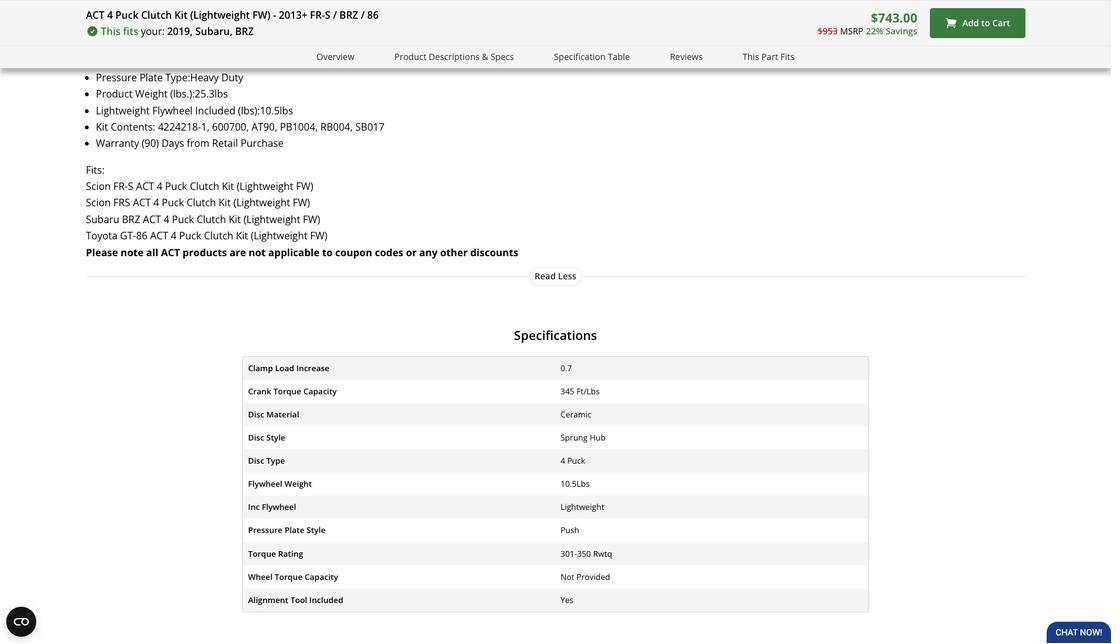 Task type: vqa. For each thing, say whether or not it's contained in the screenshot.


Task type: describe. For each thing, give the bounding box(es) containing it.
not provided
[[561, 571, 611, 582]]

alignment
[[248, 594, 289, 606]]

type
[[267, 455, 285, 466]]

rating
[[278, 548, 303, 559]]

crank
[[248, 385, 271, 397]]

duty
[[222, 70, 244, 84]]

add to cart
[[963, 17, 1011, 29]]

301-350 rwtq
[[561, 548, 613, 559]]

purchase
[[241, 136, 284, 150]]

2 vertical spatial flywheel
[[262, 501, 296, 513]]

torque down the clamp load increase
[[274, 385, 302, 397]]

&
[[482, 51, 489, 63]]

your:
[[141, 24, 165, 38]]

or
[[406, 245, 417, 259]]

product descriptions & specs
[[395, 51, 514, 63]]

wheel
[[248, 571, 273, 582]]

please
[[86, 245, 118, 259]]

material
[[267, 409, 299, 420]]

yes
[[561, 594, 574, 606]]

pressure plate style
[[248, 525, 326, 536]]

subaru,
[[195, 24, 233, 38]]

msrp
[[841, 25, 864, 37]]

1 horizontal spatial weight
[[285, 478, 312, 490]]

codes
[[375, 245, 404, 259]]

description: hd/race sprung 4 pad torque capacity (ft/lbs.): 345 clamp load increase: 70% disc type:street disc pressure plate type:heavy duty product weight (lbs.):25.3lbs lightweight flywheel included (lbs):10.5lbs kit contents: 4224218-1, 600700, at90, pb1004, rb004, sb017 warranty (90) days from retail purchase
[[96, 4, 385, 150]]

clamp inside the description: hd/race sprung 4 pad torque capacity (ft/lbs.): 345 clamp load increase: 70% disc type:street disc pressure plate type:heavy duty product weight (lbs.):25.3lbs lightweight flywheel included (lbs):10.5lbs kit contents: 4224218-1, 600700, at90, pb1004, rb004, sb017 warranty (90) days from retail purchase
[[96, 37, 126, 51]]

weight inside the description: hd/race sprung 4 pad torque capacity (ft/lbs.): 345 clamp load increase: 70% disc type:street disc pressure plate type:heavy duty product weight (lbs.):25.3lbs lightweight flywheel included (lbs):10.5lbs kit contents: 4224218-1, 600700, at90, pb1004, rb004, sb017 warranty (90) days from retail purchase
[[135, 87, 168, 101]]

fits
[[781, 51, 795, 63]]

inc flywheel
[[248, 501, 296, 513]]

1 horizontal spatial load
[[275, 362, 294, 373]]

discounts
[[471, 245, 519, 259]]

4 inside the description: hd/race sprung 4 pad torque capacity (ft/lbs.): 345 clamp load increase: 70% disc type:street disc pressure plate type:heavy duty product weight (lbs.):25.3lbs lightweight flywheel included (lbs):10.5lbs kit contents: 4224218-1, 600700, at90, pb1004, rb004, sb017 warranty (90) days from retail purchase
[[234, 4, 239, 18]]

open widget image
[[6, 607, 36, 637]]

22%
[[867, 25, 884, 37]]

ceramic
[[561, 409, 592, 420]]

act 4 puck clutch kit (lightweight fw) - 2013+ fr-s / brz / 86
[[86, 8, 379, 22]]

2 / from the left
[[361, 8, 365, 22]]

600700,
[[212, 120, 249, 134]]

to inside button
[[982, 17, 991, 29]]

(lbs.):25.3lbs
[[170, 87, 228, 101]]

torque inside the description: hd/race sprung 4 pad torque capacity (ft/lbs.): 345 clamp load increase: 70% disc type:street disc pressure plate type:heavy duty product weight (lbs.):25.3lbs lightweight flywheel included (lbs):10.5lbs kit contents: 4224218-1, 600700, at90, pb1004, rb004, sb017 warranty (90) days from retail purchase
[[96, 21, 129, 35]]

at90,
[[252, 120, 278, 134]]

1 horizontal spatial 345
[[561, 385, 575, 397]]

2 horizontal spatial brz
[[340, 8, 359, 22]]

description:
[[96, 4, 152, 18]]

fits
[[123, 24, 138, 38]]

to inside fits: scion fr-s act 4 puck clutch kit (lightweight fw) scion frs act 4 puck clutch kit (lightweight fw) subaru brz act 4 puck clutch kit (lightweight fw) toyota gt-86 act 4 puck clutch kit (lightweight fw) please note all act products are not applicable to coupon codes or any other discounts
[[322, 245, 333, 259]]

1 horizontal spatial 86
[[368, 8, 379, 22]]

$953
[[818, 25, 838, 37]]

1,
[[201, 120, 210, 134]]

all
[[146, 245, 158, 259]]

1 vertical spatial flywheel
[[248, 478, 283, 490]]

2019,
[[167, 24, 193, 38]]

not
[[249, 245, 266, 259]]

brz inside fits: scion fr-s act 4 puck clutch kit (lightweight fw) scion frs act 4 puck clutch kit (lightweight fw) subaru brz act 4 puck clutch kit (lightweight fw) toyota gt-86 act 4 puck clutch kit (lightweight fw) please note all act products are not applicable to coupon codes or any other discounts
[[122, 212, 140, 226]]

any
[[420, 245, 438, 259]]

wheel torque capacity
[[248, 571, 338, 582]]

increase
[[297, 362, 330, 373]]

$743.00 $953 msrp 22% savings
[[818, 9, 918, 37]]

disc left type:street
[[96, 54, 115, 68]]

lightweight inside the description: hd/race sprung 4 pad torque capacity (ft/lbs.): 345 clamp load increase: 70% disc type:street disc pressure plate type:heavy duty product weight (lbs.):25.3lbs lightweight flywheel included (lbs):10.5lbs kit contents: 4224218-1, 600700, at90, pb1004, rb004, sb017 warranty (90) days from retail purchase
[[96, 103, 150, 117]]

torque up wheel
[[248, 548, 276, 559]]

clamp load increase
[[248, 362, 330, 373]]

disc down increase:
[[173, 54, 193, 68]]

fits: scion fr-s act 4 puck clutch kit (lightweight fw) scion frs act 4 puck clutch kit (lightweight fw) subaru brz act 4 puck clutch kit (lightweight fw) toyota gt-86 act 4 puck clutch kit (lightweight fw) please note all act products are not applicable to coupon codes or any other discounts
[[86, 163, 519, 259]]

descriptions
[[429, 51, 480, 63]]

specifications
[[514, 327, 598, 344]]

0.7
[[561, 362, 572, 373]]

load inside the description: hd/race sprung 4 pad torque capacity (ft/lbs.): 345 clamp load increase: 70% disc type:street disc pressure plate type:heavy duty product weight (lbs.):25.3lbs lightweight flywheel included (lbs):10.5lbs kit contents: 4224218-1, 600700, at90, pb1004, rb004, sb017 warranty (90) days from retail purchase
[[128, 37, 151, 51]]

disc style
[[248, 432, 286, 443]]

1 / from the left
[[333, 8, 337, 22]]

4 puck
[[561, 455, 586, 466]]

345 ft/lbs
[[561, 385, 600, 397]]

hub
[[590, 432, 606, 443]]

hd/race
[[155, 4, 195, 18]]

2013+
[[279, 8, 308, 22]]

read
[[535, 270, 556, 282]]

1 horizontal spatial sprung
[[561, 432, 588, 443]]

1 horizontal spatial s
[[325, 8, 331, 22]]

4224218-
[[158, 120, 201, 134]]

read less
[[535, 270, 577, 282]]

specification table
[[554, 51, 630, 63]]

provided
[[577, 571, 611, 582]]

plate inside the description: hd/race sprung 4 pad torque capacity (ft/lbs.): 345 clamp load increase: 70% disc type:street disc pressure plate type:heavy duty product weight (lbs.):25.3lbs lightweight flywheel included (lbs):10.5lbs kit contents: 4224218-1, 600700, at90, pb1004, rb004, sb017 warranty (90) days from retail purchase
[[140, 70, 163, 84]]

are
[[230, 245, 246, 259]]

$743.00
[[872, 9, 918, 26]]

type:street
[[118, 54, 171, 68]]

(ft/lbs.):
[[174, 21, 209, 35]]

torque down rating
[[275, 571, 303, 582]]

sprung hub
[[561, 432, 606, 443]]

flywheel weight
[[248, 478, 312, 490]]

gt-
[[120, 229, 136, 243]]

s inside fits: scion fr-s act 4 puck clutch kit (lightweight fw) scion frs act 4 puck clutch kit (lightweight fw) subaru brz act 4 puck clutch kit (lightweight fw) toyota gt-86 act 4 puck clutch kit (lightweight fw) please note all act products are not applicable to coupon codes or any other discounts
[[128, 179, 134, 193]]



Task type: locate. For each thing, give the bounding box(es) containing it.
0 vertical spatial style
[[267, 432, 286, 443]]

1 vertical spatial plate
[[285, 525, 305, 536]]

0 vertical spatial sprung
[[198, 4, 231, 18]]

torque down description:
[[96, 21, 129, 35]]

1 vertical spatial capacity
[[304, 385, 337, 397]]

clamp
[[96, 37, 126, 51], [248, 362, 273, 373]]

products
[[183, 245, 227, 259]]

s up frs
[[128, 179, 134, 193]]

0 horizontal spatial brz
[[122, 212, 140, 226]]

0 horizontal spatial this
[[101, 24, 121, 38]]

capacity for wheel torque capacity
[[305, 571, 338, 582]]

scion up subaru
[[86, 196, 111, 210]]

1 vertical spatial brz
[[235, 24, 254, 38]]

brz up the gt-
[[122, 212, 140, 226]]

lightweight up contents:
[[96, 103, 150, 117]]

0 vertical spatial product
[[395, 51, 427, 63]]

fr- inside fits: scion fr-s act 4 puck clutch kit (lightweight fw) scion frs act 4 puck clutch kit (lightweight fw) subaru brz act 4 puck clutch kit (lightweight fw) toyota gt-86 act 4 puck clutch kit (lightweight fw) please note all act products are not applicable to coupon codes or any other discounts
[[113, 179, 128, 193]]

brz
[[340, 8, 359, 22], [235, 24, 254, 38], [122, 212, 140, 226]]

pressure down inc flywheel on the bottom
[[248, 525, 283, 536]]

from
[[187, 136, 210, 150]]

disc for disc material
[[248, 409, 264, 420]]

0 horizontal spatial style
[[267, 432, 286, 443]]

less
[[559, 270, 577, 282]]

0 vertical spatial fr-
[[310, 8, 325, 22]]

clamp up crank
[[248, 362, 273, 373]]

frs
[[113, 196, 130, 210]]

included up 1,
[[195, 103, 236, 117]]

flywheel inside the description: hd/race sprung 4 pad torque capacity (ft/lbs.): 345 clamp load increase: 70% disc type:street disc pressure plate type:heavy duty product weight (lbs.):25.3lbs lightweight flywheel included (lbs):10.5lbs kit contents: 4224218-1, 600700, at90, pb1004, rb004, sb017 warranty (90) days from retail purchase
[[152, 103, 193, 117]]

pad
[[242, 4, 260, 18]]

1 horizontal spatial lightweight
[[561, 501, 605, 513]]

1 vertical spatial clamp
[[248, 362, 273, 373]]

0 vertical spatial capacity
[[132, 21, 171, 35]]

scion down fits:
[[86, 179, 111, 193]]

0 vertical spatial 345
[[212, 21, 229, 35]]

86
[[368, 8, 379, 22], [136, 229, 148, 243]]

1 vertical spatial s
[[128, 179, 134, 193]]

pressure
[[96, 70, 137, 84], [248, 525, 283, 536]]

capacity inside the description: hd/race sprung 4 pad torque capacity (ft/lbs.): 345 clamp load increase: 70% disc type:street disc pressure plate type:heavy duty product weight (lbs.):25.3lbs lightweight flywheel included (lbs):10.5lbs kit contents: 4224218-1, 600700, at90, pb1004, rb004, sb017 warranty (90) days from retail purchase
[[132, 21, 171, 35]]

1 vertical spatial included
[[310, 594, 344, 606]]

torque rating
[[248, 548, 303, 559]]

disc for disc type
[[248, 455, 264, 466]]

toyota
[[86, 229, 118, 243]]

1 vertical spatial to
[[322, 245, 333, 259]]

alignment tool included
[[248, 594, 344, 606]]

puck
[[115, 8, 139, 22], [165, 179, 187, 193], [162, 196, 184, 210], [172, 212, 194, 226], [179, 229, 201, 243], [568, 455, 586, 466]]

plate up rating
[[285, 525, 305, 536]]

0 vertical spatial lightweight
[[96, 103, 150, 117]]

0 horizontal spatial 345
[[212, 21, 229, 35]]

inc
[[248, 501, 260, 513]]

disc
[[96, 54, 115, 68], [173, 54, 193, 68], [248, 409, 264, 420], [248, 432, 264, 443], [248, 455, 264, 466]]

capacity down increase on the left bottom of page
[[304, 385, 337, 397]]

disc left type
[[248, 455, 264, 466]]

capacity down 'hd/race'
[[132, 21, 171, 35]]

weight down type:street
[[135, 87, 168, 101]]

0 vertical spatial to
[[982, 17, 991, 29]]

this left part
[[743, 51, 760, 63]]

1 vertical spatial product
[[96, 87, 133, 101]]

add to cart button
[[931, 8, 1026, 38]]

torque
[[96, 21, 129, 35], [274, 385, 302, 397], [248, 548, 276, 559], [275, 571, 303, 582]]

(lbs):10.5lbs
[[238, 103, 293, 117]]

overview link
[[317, 50, 355, 64]]

0 vertical spatial s
[[325, 8, 331, 22]]

contents:
[[111, 120, 155, 134]]

1 vertical spatial pressure
[[248, 525, 283, 536]]

fits:
[[86, 163, 105, 177]]

1 vertical spatial weight
[[285, 478, 312, 490]]

product descriptions & specs link
[[395, 50, 514, 64]]

pb1004,
[[280, 120, 318, 134]]

1 horizontal spatial pressure
[[248, 525, 283, 536]]

product inside the description: hd/race sprung 4 pad torque capacity (ft/lbs.): 345 clamp load increase: 70% disc type:street disc pressure plate type:heavy duty product weight (lbs.):25.3lbs lightweight flywheel included (lbs):10.5lbs kit contents: 4224218-1, 600700, at90, pb1004, rb004, sb017 warranty (90) days from retail purchase
[[96, 87, 133, 101]]

0 vertical spatial flywheel
[[152, 103, 193, 117]]

301-
[[561, 548, 578, 559]]

product
[[395, 51, 427, 63], [96, 87, 133, 101]]

0 horizontal spatial pressure
[[96, 70, 137, 84]]

0 horizontal spatial weight
[[135, 87, 168, 101]]

0 horizontal spatial lightweight
[[96, 103, 150, 117]]

disc up disc type at the left of the page
[[248, 432, 264, 443]]

note
[[121, 245, 144, 259]]

disc material
[[248, 409, 299, 420]]

1 vertical spatial 86
[[136, 229, 148, 243]]

subaru
[[86, 212, 119, 226]]

scion
[[86, 179, 111, 193], [86, 196, 111, 210]]

-
[[273, 8, 276, 22]]

this for this fits your: 2019, subaru, brz
[[101, 24, 121, 38]]

345 left ft/lbs
[[561, 385, 575, 397]]

this for this part fits
[[743, 51, 760, 63]]

rb004,
[[321, 120, 353, 134]]

2 scion from the top
[[86, 196, 111, 210]]

0 vertical spatial clamp
[[96, 37, 126, 51]]

2 vertical spatial capacity
[[305, 571, 338, 582]]

specification table link
[[554, 50, 630, 64]]

this part fits
[[743, 51, 795, 63]]

product left descriptions
[[395, 51, 427, 63]]

0 horizontal spatial /
[[333, 8, 337, 22]]

days
[[162, 136, 184, 150]]

retail
[[212, 136, 238, 150]]

this left fits
[[101, 24, 121, 38]]

0 vertical spatial 86
[[368, 8, 379, 22]]

fr- right the 2013+
[[310, 8, 325, 22]]

0 horizontal spatial fr-
[[113, 179, 128, 193]]

0 horizontal spatial clamp
[[96, 37, 126, 51]]

brz up overview
[[340, 8, 359, 22]]

type:heavy
[[165, 70, 219, 84]]

1 vertical spatial fr-
[[113, 179, 128, 193]]

0 vertical spatial plate
[[140, 70, 163, 84]]

1 vertical spatial load
[[275, 362, 294, 373]]

345
[[212, 21, 229, 35], [561, 385, 575, 397]]

0 vertical spatial brz
[[340, 8, 359, 22]]

load up crank torque capacity
[[275, 362, 294, 373]]

increase:
[[154, 37, 196, 51]]

0 horizontal spatial product
[[96, 87, 133, 101]]

1 horizontal spatial plate
[[285, 525, 305, 536]]

weight down type
[[285, 478, 312, 490]]

0 vertical spatial load
[[128, 37, 151, 51]]

coupon
[[336, 245, 373, 259]]

0 horizontal spatial included
[[195, 103, 236, 117]]

included right tool
[[310, 594, 344, 606]]

fr- up frs
[[113, 179, 128, 193]]

1 vertical spatial sprung
[[561, 432, 588, 443]]

0 vertical spatial this
[[101, 24, 121, 38]]

rwtq
[[594, 548, 613, 559]]

to
[[982, 17, 991, 29], [322, 245, 333, 259]]

brz down act 4 puck clutch kit (lightweight fw) - 2013+ fr-s / brz / 86
[[235, 24, 254, 38]]

sb017
[[356, 120, 385, 134]]

1 horizontal spatial style
[[307, 525, 326, 536]]

disc for disc style
[[248, 432, 264, 443]]

disc type
[[248, 455, 285, 466]]

add
[[963, 17, 980, 29]]

0 horizontal spatial s
[[128, 179, 134, 193]]

pressure down type:street
[[96, 70, 137, 84]]

1 vertical spatial scion
[[86, 196, 111, 210]]

this fits your: 2019, subaru, brz
[[101, 24, 254, 38]]

product up contents:
[[96, 87, 133, 101]]

1 vertical spatial this
[[743, 51, 760, 63]]

2 vertical spatial brz
[[122, 212, 140, 226]]

sprung up 4 puck
[[561, 432, 588, 443]]

1 horizontal spatial clamp
[[248, 362, 273, 373]]

this part fits link
[[743, 50, 795, 64]]

included inside the description: hd/race sprung 4 pad torque capacity (ft/lbs.): 345 clamp load increase: 70% disc type:street disc pressure plate type:heavy duty product weight (lbs.):25.3lbs lightweight flywheel included (lbs):10.5lbs kit contents: 4224218-1, 600700, at90, pb1004, rb004, sb017 warranty (90) days from retail purchase
[[195, 103, 236, 117]]

1 horizontal spatial product
[[395, 51, 427, 63]]

s right the 2013+
[[325, 8, 331, 22]]

1 horizontal spatial fr-
[[310, 8, 325, 22]]

pressure inside the description: hd/race sprung 4 pad torque capacity (ft/lbs.): 345 clamp load increase: 70% disc type:street disc pressure plate type:heavy duty product weight (lbs.):25.3lbs lightweight flywheel included (lbs):10.5lbs kit contents: 4224218-1, 600700, at90, pb1004, rb004, sb017 warranty (90) days from retail purchase
[[96, 70, 137, 84]]

not
[[561, 571, 575, 582]]

0 vertical spatial pressure
[[96, 70, 137, 84]]

ft/lbs
[[577, 385, 600, 397]]

lightweight down 10.5lbs
[[561, 501, 605, 513]]

load up type:street
[[128, 37, 151, 51]]

1 horizontal spatial /
[[361, 8, 365, 22]]

capacity up tool
[[305, 571, 338, 582]]

reviews
[[670, 51, 703, 63]]

cart
[[993, 17, 1011, 29]]

345 up 70%
[[212, 21, 229, 35]]

0 horizontal spatial to
[[322, 245, 333, 259]]

crank torque capacity
[[248, 385, 337, 397]]

70%
[[198, 37, 218, 51]]

other
[[440, 245, 468, 259]]

style up type
[[267, 432, 286, 443]]

0 vertical spatial scion
[[86, 179, 111, 193]]

/
[[333, 8, 337, 22], [361, 8, 365, 22]]

0 vertical spatial weight
[[135, 87, 168, 101]]

fw)
[[253, 8, 271, 22], [296, 179, 314, 193], [293, 196, 310, 210], [303, 212, 320, 226], [310, 229, 328, 243]]

clamp down description:
[[96, 37, 126, 51]]

to left "coupon" on the top
[[322, 245, 333, 259]]

0 horizontal spatial 86
[[136, 229, 148, 243]]

specs
[[491, 51, 514, 63]]

1 vertical spatial lightweight
[[561, 501, 605, 513]]

flywheel up 4224218- at the top left of page
[[152, 103, 193, 117]]

style up wheel torque capacity
[[307, 525, 326, 536]]

flywheel down flywheel weight
[[262, 501, 296, 513]]

0 horizontal spatial sprung
[[198, 4, 231, 18]]

kit
[[175, 8, 188, 22], [96, 120, 108, 134], [222, 179, 234, 193], [219, 196, 231, 210], [229, 212, 241, 226], [236, 229, 248, 243]]

1 horizontal spatial included
[[310, 594, 344, 606]]

savings
[[886, 25, 918, 37]]

1 horizontal spatial brz
[[235, 24, 254, 38]]

flywheel
[[152, 103, 193, 117], [248, 478, 283, 490], [262, 501, 296, 513]]

(lightweight
[[190, 8, 250, 22], [237, 179, 294, 193], [234, 196, 290, 210], [244, 212, 301, 226], [251, 229, 308, 243]]

(90)
[[142, 136, 159, 150]]

1 vertical spatial 345
[[561, 385, 575, 397]]

86 inside fits: scion fr-s act 4 puck clutch kit (lightweight fw) scion frs act 4 puck clutch kit (lightweight fw) subaru brz act 4 puck clutch kit (lightweight fw) toyota gt-86 act 4 puck clutch kit (lightweight fw) please note all act products are not applicable to coupon codes or any other discounts
[[136, 229, 148, 243]]

1 vertical spatial style
[[307, 525, 326, 536]]

plate down type:street
[[140, 70, 163, 84]]

0 horizontal spatial plate
[[140, 70, 163, 84]]

1 horizontal spatial this
[[743, 51, 760, 63]]

10.5lbs
[[561, 478, 590, 490]]

4
[[234, 4, 239, 18], [107, 8, 113, 22], [157, 179, 163, 193], [154, 196, 159, 210], [164, 212, 169, 226], [171, 229, 177, 243], [561, 455, 566, 466]]

kit inside the description: hd/race sprung 4 pad torque capacity (ft/lbs.): 345 clamp load increase: 70% disc type:street disc pressure plate type:heavy duty product weight (lbs.):25.3lbs lightweight flywheel included (lbs):10.5lbs kit contents: 4224218-1, 600700, at90, pb1004, rb004, sb017 warranty (90) days from retail purchase
[[96, 120, 108, 134]]

to right add
[[982, 17, 991, 29]]

0 vertical spatial included
[[195, 103, 236, 117]]

sprung up subaru,
[[198, 4, 231, 18]]

fr-
[[310, 8, 325, 22], [113, 179, 128, 193]]

sprung inside the description: hd/race sprung 4 pad torque capacity (ft/lbs.): 345 clamp load increase: 70% disc type:street disc pressure plate type:heavy duty product weight (lbs.):25.3lbs lightweight flywheel included (lbs):10.5lbs kit contents: 4224218-1, 600700, at90, pb1004, rb004, sb017 warranty (90) days from retail purchase
[[198, 4, 231, 18]]

capacity for crank torque capacity
[[304, 385, 337, 397]]

345 inside the description: hd/race sprung 4 pad torque capacity (ft/lbs.): 345 clamp load increase: 70% disc type:street disc pressure plate type:heavy duty product weight (lbs.):25.3lbs lightweight flywheel included (lbs):10.5lbs kit contents: 4224218-1, 600700, at90, pb1004, rb004, sb017 warranty (90) days from retail purchase
[[212, 21, 229, 35]]

flywheel down disc type at the left of the page
[[248, 478, 283, 490]]

1 horizontal spatial to
[[982, 17, 991, 29]]

part
[[762, 51, 779, 63]]

specification
[[554, 51, 606, 63]]

0 horizontal spatial load
[[128, 37, 151, 51]]

s
[[325, 8, 331, 22], [128, 179, 134, 193]]

1 scion from the top
[[86, 179, 111, 193]]

disc down crank
[[248, 409, 264, 420]]



